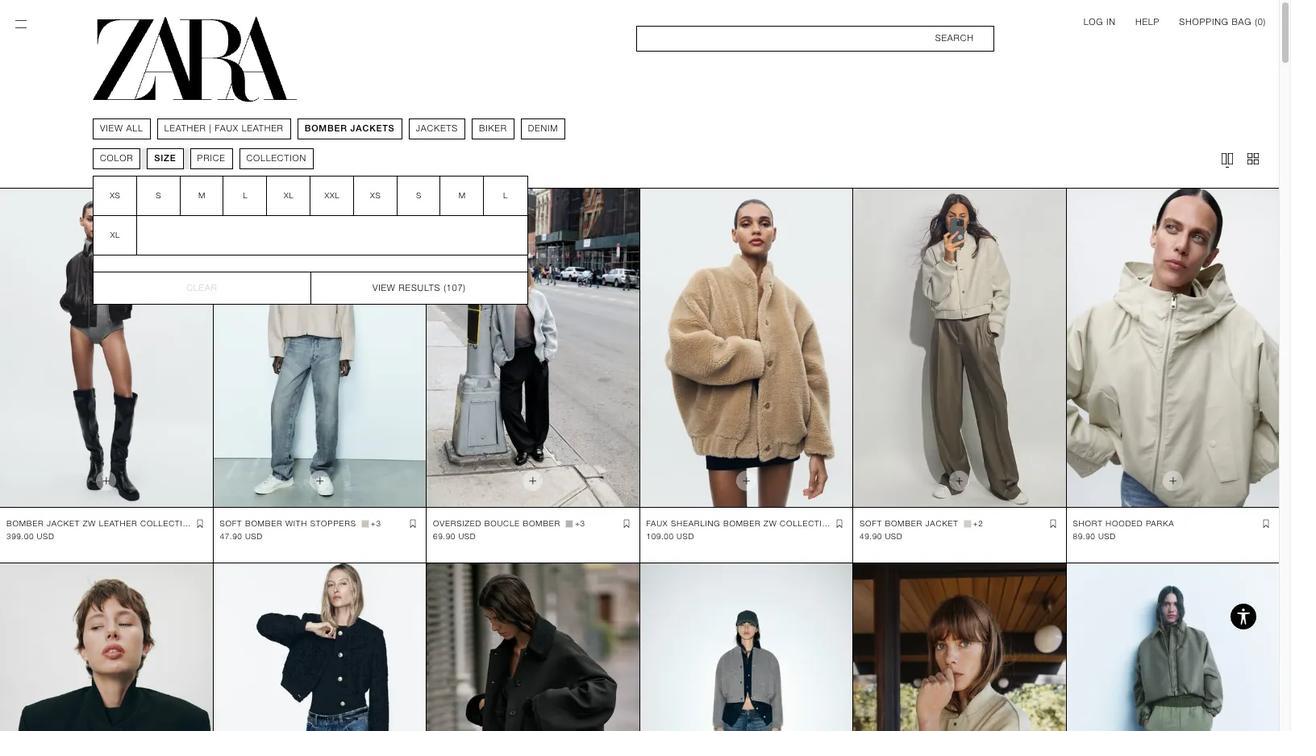 Task type: describe. For each thing, give the bounding box(es) containing it.
collection button
[[239, 148, 313, 169]]

log in link
[[1084, 16, 1116, 29]]

leather | faux leather link
[[164, 123, 283, 135]]

search
[[935, 33, 974, 44]]

4 bomber from the left
[[723, 520, 761, 528]]

image 0 of mixed bomber jacket zw collection from zara image
[[427, 564, 639, 731]]

shopping bag ( 0 )
[[1179, 17, 1266, 27]]

leather | faux leather
[[164, 123, 283, 134]]

add item to wishlist image for oversized boucle bomber
[[620, 518, 633, 531]]

short
[[1073, 520, 1103, 528]]

size
[[154, 153, 176, 164]]

Product search search field
[[636, 26, 994, 52]]

(
[[1255, 17, 1258, 27]]

usd for 109.00 usd
[[677, 532, 694, 541]]

short hooded parka
[[1073, 520, 1174, 528]]

2 m from the left
[[458, 191, 466, 200]]

stoppers
[[310, 520, 356, 528]]

shearling
[[671, 520, 721, 528]]

)
[[1263, 17, 1266, 27]]

1 l from the left
[[243, 191, 247, 200]]

short hooded parka link
[[1073, 518, 1174, 531]]

view all link
[[100, 123, 143, 135]]

collection for bomber jacket zw leather collection
[[140, 520, 196, 528]]

bomber jacket zw leather collection
[[6, 520, 196, 528]]

faux shearling bomber zw collection
[[646, 520, 835, 528]]

jackets
[[350, 123, 394, 134]]

2
[[978, 520, 983, 528]]

1 horizontal spatial image 0 of soft bomber jacket from zara image
[[853, 189, 1066, 508]]

xxl
[[324, 191, 339, 200]]

oversized
[[433, 520, 482, 528]]

+ 3 for oversized boucle bomber
[[575, 520, 585, 528]]

usd for 69.90 usd
[[458, 532, 476, 541]]

with
[[285, 520, 307, 528]]

soft bomber jacket
[[860, 520, 959, 528]]

add item to wishlist image for faux shearling bomber zw collection
[[833, 518, 846, 531]]

0 horizontal spatial xl
[[110, 231, 120, 240]]

faux
[[646, 520, 668, 528]]

view all
[[100, 123, 143, 134]]

399.00
[[6, 532, 34, 541]]

image 0 of faux shearling bomber zw collection from zara image
[[640, 189, 852, 508]]

|
[[209, 123, 211, 134]]

image 0 of textured cropped bomber jacket from zara image
[[213, 564, 426, 731]]

109.00 usd
[[646, 532, 694, 541]]

add item to wishlist image for soft bomber with stoppers
[[406, 518, 419, 531]]

+ 3 for soft bomber with stoppers
[[371, 520, 381, 528]]

usd for 47.90 usd
[[245, 532, 263, 541]]

47.90 usd
[[220, 532, 263, 541]]

results
[[398, 283, 440, 293]]

3 bomber from the left
[[523, 520, 560, 528]]

0
[[1258, 17, 1263, 27]]

1 zw from the left
[[83, 520, 96, 528]]

2 s from the left
[[416, 191, 421, 200]]

bag
[[1232, 17, 1252, 27]]

denim link
[[528, 123, 558, 135]]

bomber jacket zw leather collection link
[[6, 518, 196, 531]]

faux shearling bomber zw collection link
[[646, 518, 835, 531]]

parka
[[1146, 520, 1174, 528]]

49.90 usd
[[860, 532, 903, 541]]

help
[[1135, 17, 1160, 27]]

all
[[126, 123, 143, 134]]

1 xs from the left
[[109, 191, 120, 200]]

zara logo united states. go to homepage image
[[92, 16, 297, 102]]

2 zw from the left
[[764, 520, 777, 528]]

shopping
[[1179, 17, 1229, 27]]

3 for oversized boucle bomber
[[580, 520, 585, 528]]

price button
[[190, 148, 232, 169]]

image 0 of short hooded parka from zara image
[[1067, 189, 1279, 508]]

jacket inside 'link'
[[925, 520, 959, 528]]

(107)
[[443, 283, 466, 293]]

clear
[[186, 283, 217, 293]]



Task type: locate. For each thing, give the bounding box(es) containing it.
1 horizontal spatial view
[[372, 283, 395, 293]]

view results (107)
[[372, 283, 466, 293]]

help link
[[1135, 16, 1160, 29]]

bomber right the boucle
[[523, 520, 560, 528]]

1 vertical spatial xl
[[110, 231, 120, 240]]

1 horizontal spatial zoom change image
[[1245, 151, 1261, 167]]

2 leather from the left
[[241, 123, 283, 134]]

collection inside bomber jacket zw leather collection link
[[140, 520, 196, 528]]

2 horizontal spatial +
[[973, 520, 978, 528]]

2 horizontal spatial collection
[[780, 520, 835, 528]]

2 + 3 from the left
[[575, 520, 585, 528]]

0 horizontal spatial +
[[371, 520, 376, 528]]

image 0 of faux leather bomber from zara image
[[1067, 564, 1279, 731]]

3 add item to wishlist image from the left
[[1046, 518, 1059, 531]]

3 left faux
[[580, 520, 585, 528]]

bomber right shearling at the bottom of page
[[723, 520, 761, 528]]

0 vertical spatial xl
[[283, 191, 293, 200]]

1 + from the left
[[371, 520, 376, 528]]

+ 3 left faux
[[575, 520, 585, 528]]

1 + 3 from the left
[[371, 520, 381, 528]]

bomber inside 'link'
[[885, 520, 922, 528]]

1 vertical spatial image 0 of soft bomber jacket from zara image
[[640, 564, 852, 731]]

1 horizontal spatial zw
[[764, 520, 777, 528]]

5 bomber from the left
[[885, 520, 922, 528]]

+ for soft bomber with stoppers
[[371, 520, 376, 528]]

add item to wishlist image
[[193, 518, 206, 531], [833, 518, 846, 531]]

l down the "biker" link
[[503, 191, 508, 200]]

49.90
[[860, 532, 882, 541]]

xl down the collection button
[[283, 191, 293, 200]]

zw left leather
[[83, 520, 96, 528]]

m
[[198, 191, 205, 200], [458, 191, 466, 200]]

usd down oversized
[[458, 532, 476, 541]]

xs
[[109, 191, 120, 200], [370, 191, 380, 200]]

bomber up 49.90 usd in the bottom of the page
[[885, 520, 922, 528]]

1 add item to wishlist image from the left
[[406, 518, 419, 531]]

0 horizontal spatial xs
[[109, 191, 120, 200]]

zw
[[83, 520, 96, 528], [764, 520, 777, 528]]

1 zoom change image from the left
[[1219, 151, 1235, 167]]

l down the collection button
[[243, 191, 247, 200]]

jackets link
[[415, 123, 458, 135]]

view for view all
[[100, 123, 123, 134]]

bomber jackets
[[304, 123, 394, 134]]

1 horizontal spatial collection
[[246, 153, 306, 164]]

usd for 89.90 usd
[[1098, 532, 1116, 541]]

3 + from the left
[[973, 520, 978, 528]]

image 0 of oversized boucle bomber from zara image
[[427, 189, 639, 508]]

2 jacket from the left
[[925, 520, 959, 528]]

89.90
[[1073, 532, 1096, 541]]

1 3 from the left
[[376, 520, 381, 528]]

69.90
[[433, 532, 456, 541]]

usd for 49.90 usd
[[885, 532, 903, 541]]

soft bomber with stoppers link
[[220, 518, 356, 531]]

0 horizontal spatial soft
[[220, 520, 242, 528]]

image 0 of bomber jacket zw leather collection from zara image
[[0, 189, 212, 508]]

1 horizontal spatial xs
[[370, 191, 380, 200]]

69.90 usd
[[433, 532, 476, 541]]

3 for soft bomber with stoppers
[[376, 520, 381, 528]]

denim
[[528, 123, 558, 134]]

47.90
[[220, 532, 242, 541]]

1 add item to wishlist image from the left
[[193, 518, 206, 531]]

0 horizontal spatial add item to wishlist image
[[193, 518, 206, 531]]

2 zoom change image from the left
[[1245, 151, 1261, 167]]

5 usd from the left
[[885, 532, 903, 541]]

collection for faux shearling bomber zw collection
[[780, 520, 835, 528]]

biker
[[479, 123, 507, 134]]

3 usd from the left
[[458, 532, 476, 541]]

0 vertical spatial view
[[100, 123, 123, 134]]

1 horizontal spatial jacket
[[925, 520, 959, 528]]

1 horizontal spatial l
[[503, 191, 508, 200]]

soft up 47.90
[[220, 520, 242, 528]]

1 s from the left
[[155, 191, 161, 200]]

+
[[371, 520, 376, 528], [575, 520, 580, 528], [973, 520, 978, 528]]

in
[[1106, 17, 1116, 27]]

soft for soft bomber with stoppers
[[220, 520, 242, 528]]

jacket up 399.00 usd
[[47, 520, 80, 528]]

1 vertical spatial view
[[372, 283, 395, 293]]

+ right stoppers on the bottom left of page
[[371, 520, 376, 528]]

2 3 from the left
[[580, 520, 585, 528]]

usd for 399.00 usd
[[37, 532, 54, 541]]

log in
[[1084, 17, 1116, 27]]

2 add item to wishlist image from the left
[[833, 518, 846, 531]]

usd
[[37, 532, 54, 541], [245, 532, 263, 541], [458, 532, 476, 541], [677, 532, 694, 541], [885, 532, 903, 541], [1098, 532, 1116, 541]]

1 bomber from the left
[[6, 520, 44, 528]]

2 usd from the left
[[245, 532, 263, 541]]

0 horizontal spatial zw
[[83, 520, 96, 528]]

faux
[[215, 123, 238, 134]]

jacket
[[47, 520, 80, 528], [925, 520, 959, 528]]

1 horizontal spatial + 3
[[575, 520, 585, 528]]

hooded
[[1106, 520, 1143, 528]]

accessibility image
[[1227, 601, 1260, 633]]

oversized boucle bomber
[[433, 520, 560, 528]]

oversized boucle bomber link
[[433, 518, 560, 531]]

clear button
[[93, 272, 310, 304]]

1 m from the left
[[198, 191, 205, 200]]

soft bomber with stoppers
[[220, 520, 356, 528]]

1 jacket from the left
[[47, 520, 80, 528]]

0 horizontal spatial 3
[[376, 520, 381, 528]]

color button
[[92, 148, 140, 169]]

1 soft from the left
[[220, 520, 242, 528]]

boucle
[[484, 520, 520, 528]]

price
[[197, 153, 225, 164]]

0 horizontal spatial m
[[198, 191, 205, 200]]

0 horizontal spatial image 0 of soft bomber jacket from zara image
[[640, 564, 852, 731]]

image 0 of soft bomber jacket from zara image
[[853, 189, 1066, 508], [640, 564, 852, 731]]

+ for oversized boucle bomber
[[575, 520, 580, 528]]

zw right shearling at the bottom of page
[[764, 520, 777, 528]]

89.90 usd
[[1073, 532, 1116, 541]]

image 0 of soft bomber with stoppers from zara image
[[213, 189, 426, 508]]

add item to wishlist image for soft bomber jacket
[[1046, 518, 1059, 531]]

2 soft from the left
[[860, 520, 882, 528]]

leather left |
[[164, 123, 206, 134]]

zoom change image
[[1219, 151, 1235, 167], [1245, 151, 1261, 167]]

log
[[1084, 17, 1103, 27]]

4 add item to wishlist image from the left
[[1260, 518, 1273, 531]]

s down size button
[[155, 191, 161, 200]]

1 horizontal spatial xl
[[283, 191, 293, 200]]

6 usd from the left
[[1098, 532, 1116, 541]]

biker link
[[479, 123, 507, 135]]

leather
[[99, 520, 137, 528]]

bomber jackets link
[[304, 123, 394, 135]]

0 horizontal spatial leather
[[164, 123, 206, 134]]

image 0 of crop soft bomber jacket from zara image
[[853, 564, 1066, 731]]

collection
[[246, 153, 306, 164], [140, 520, 196, 528], [780, 520, 835, 528]]

+ 2
[[973, 520, 983, 528]]

+ for soft bomber jacket
[[973, 520, 978, 528]]

bomber
[[6, 520, 44, 528], [245, 520, 283, 528], [523, 520, 560, 528], [723, 520, 761, 528], [885, 520, 922, 528]]

jackets
[[415, 123, 458, 134]]

+ 3
[[371, 520, 381, 528], [575, 520, 585, 528]]

3 right stoppers on the bottom left of page
[[376, 520, 381, 528]]

xs down color button
[[109, 191, 120, 200]]

search link
[[636, 26, 994, 52]]

s down jackets link
[[416, 191, 421, 200]]

soft inside 'link'
[[860, 520, 882, 528]]

usd right 399.00
[[37, 532, 54, 541]]

soft
[[220, 520, 242, 528], [860, 520, 882, 528]]

1 horizontal spatial leather
[[241, 123, 283, 134]]

1 horizontal spatial +
[[575, 520, 580, 528]]

1 horizontal spatial m
[[458, 191, 466, 200]]

xl down color button
[[110, 231, 120, 240]]

collection inside faux shearling bomber zw collection link
[[780, 520, 835, 528]]

usd down shearling at the bottom of page
[[677, 532, 694, 541]]

soft up 49.90
[[860, 520, 882, 528]]

color
[[100, 153, 133, 164]]

xl
[[283, 191, 293, 200], [110, 231, 120, 240]]

4 usd from the left
[[677, 532, 694, 541]]

3
[[376, 520, 381, 528], [580, 520, 585, 528]]

1 horizontal spatial soft
[[860, 520, 882, 528]]

collection inside button
[[246, 153, 306, 164]]

usd down short hooded parka link
[[1098, 532, 1116, 541]]

0 horizontal spatial l
[[243, 191, 247, 200]]

0 horizontal spatial + 3
[[371, 520, 381, 528]]

1 horizontal spatial add item to wishlist image
[[833, 518, 846, 531]]

open menu image
[[13, 16, 29, 32]]

399.00 usd
[[6, 532, 54, 541]]

2 bomber from the left
[[245, 520, 283, 528]]

usd right 47.90
[[245, 532, 263, 541]]

image 0 of maxi pocket bomber from zara image
[[0, 564, 212, 731]]

2 add item to wishlist image from the left
[[620, 518, 633, 531]]

1 leather from the left
[[164, 123, 206, 134]]

2 xs from the left
[[370, 191, 380, 200]]

0 horizontal spatial zoom change image
[[1219, 151, 1235, 167]]

0 horizontal spatial jacket
[[47, 520, 80, 528]]

+ right soft bomber jacket
[[973, 520, 978, 528]]

xs right xxl
[[370, 191, 380, 200]]

jacket left '+ 2'
[[925, 520, 959, 528]]

0 horizontal spatial s
[[155, 191, 161, 200]]

usd down soft bomber jacket 'link'
[[885, 532, 903, 541]]

leather up the collection button
[[241, 123, 283, 134]]

add item to wishlist image
[[406, 518, 419, 531], [620, 518, 633, 531], [1046, 518, 1059, 531], [1260, 518, 1273, 531]]

0 status
[[1258, 17, 1263, 27]]

s
[[155, 191, 161, 200], [416, 191, 421, 200]]

1 horizontal spatial 3
[[580, 520, 585, 528]]

0 vertical spatial image 0 of soft bomber jacket from zara image
[[853, 189, 1066, 508]]

0 horizontal spatial view
[[100, 123, 123, 134]]

bomber
[[304, 123, 347, 134]]

bomber up 399.00
[[6, 520, 44, 528]]

l
[[243, 191, 247, 200], [503, 191, 508, 200]]

view
[[100, 123, 123, 134], [372, 283, 395, 293]]

+ right the boucle
[[575, 520, 580, 528]]

bomber up 47.90 usd
[[245, 520, 283, 528]]

view left all
[[100, 123, 123, 134]]

view for view results (107)
[[372, 283, 395, 293]]

2 + from the left
[[575, 520, 580, 528]]

+ 3 right stoppers on the bottom left of page
[[371, 520, 381, 528]]

size button
[[147, 148, 183, 169]]

soft bomber jacket link
[[860, 518, 959, 531]]

0 horizontal spatial collection
[[140, 520, 196, 528]]

view left 'results'
[[372, 283, 395, 293]]

109.00
[[646, 532, 674, 541]]

add item to wishlist image for bomber jacket zw leather collection
[[193, 518, 206, 531]]

1 horizontal spatial s
[[416, 191, 421, 200]]

soft for soft bomber jacket
[[860, 520, 882, 528]]

leather
[[164, 123, 206, 134], [241, 123, 283, 134]]

1 usd from the left
[[37, 532, 54, 541]]

2 l from the left
[[503, 191, 508, 200]]



Task type: vqa. For each thing, say whether or not it's contained in the screenshot.
developed
no



